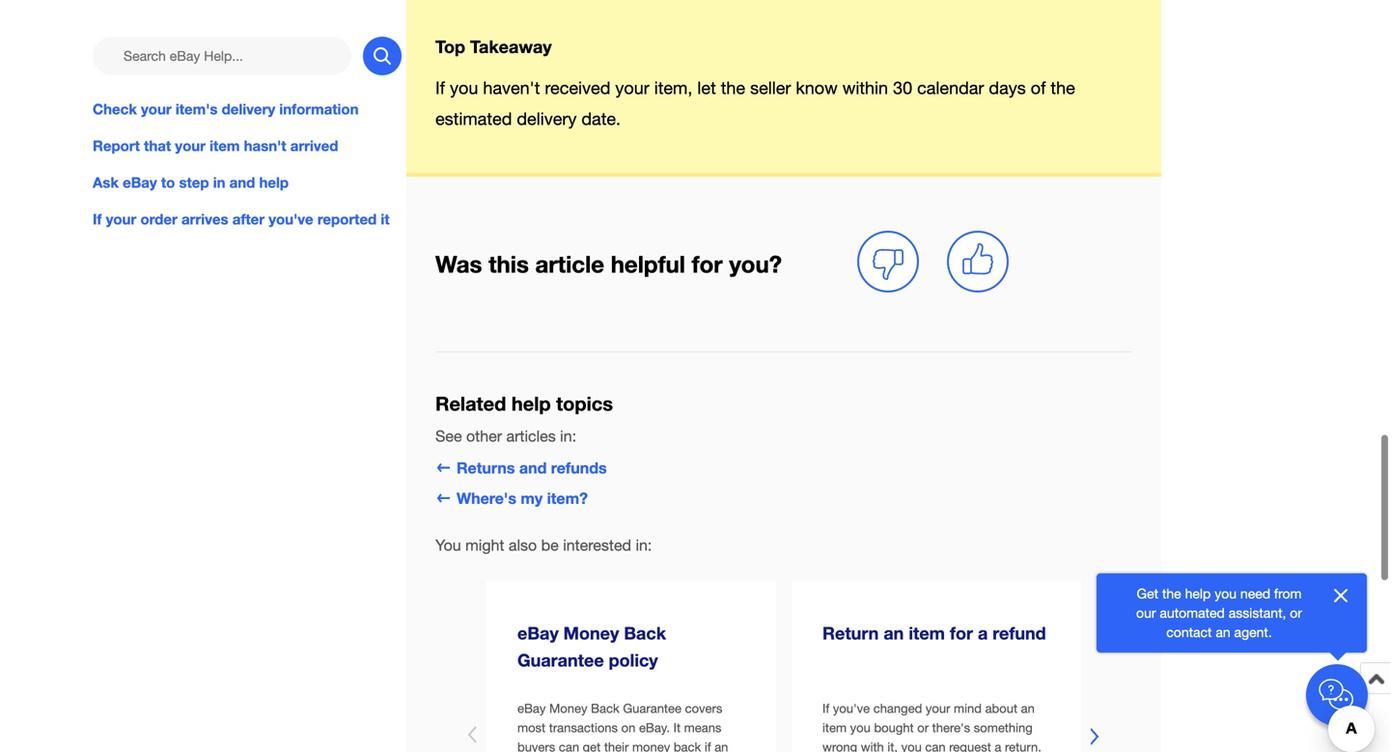 Task type: locate. For each thing, give the bounding box(es) containing it.
on
[[621, 721, 636, 735]]

or inside get the help you need from our automated assistant, or contact an agent.
[[1290, 605, 1303, 621]]

0 horizontal spatial the
[[721, 78, 745, 98]]

0 vertical spatial money
[[564, 623, 619, 644]]

back
[[674, 740, 701, 752]]

and up my
[[519, 459, 547, 477]]

request
[[949, 740, 991, 752]]

0 vertical spatial and
[[229, 174, 255, 191]]

refunds
[[551, 459, 607, 477]]

returns
[[457, 459, 515, 477]]

delivery up report that your item hasn't arrived link
[[222, 100, 275, 118]]

guarantee up ebay.
[[623, 701, 682, 716]]

money up the policy
[[564, 623, 619, 644]]

ebay
[[123, 174, 157, 191], [518, 623, 559, 644], [518, 701, 546, 716]]

where's my item?
[[457, 489, 588, 507]]

0 vertical spatial guarantee
[[518, 650, 604, 671]]

0 horizontal spatial for
[[692, 250, 723, 277]]

0 vertical spatial if
[[435, 78, 445, 98]]

2 vertical spatial help
[[1185, 586, 1211, 602]]

your up there's
[[926, 701, 951, 716]]

1 horizontal spatial if
[[435, 78, 445, 98]]

0 vertical spatial you've
[[269, 211, 313, 228]]

2 horizontal spatial an
[[1216, 624, 1231, 640]]

information
[[279, 100, 359, 118]]

2 can from the left
[[925, 740, 946, 752]]

if inside if you've changed your mind about an item you bought or there's something wrong with it, you can request a return.
[[823, 701, 830, 716]]

you've right after
[[269, 211, 313, 228]]

guarantee inside ebay money back guarantee covers most transactions on ebay. it means buyers can get their money back if
[[623, 701, 682, 716]]

you might also be interested in:
[[435, 536, 652, 554]]

2 horizontal spatial item
[[909, 623, 945, 644]]

an right return
[[884, 623, 904, 644]]

you?
[[729, 250, 782, 277]]

an left agent.
[[1216, 624, 1231, 640]]

back up transactions at the bottom of the page
[[591, 701, 620, 716]]

delivery inside if you haven't received your item, let the seller know within 30 calendar days of the estimated delivery date.
[[517, 108, 577, 129]]

if for return an item for a refund
[[823, 701, 830, 716]]

0 vertical spatial ebay
[[123, 174, 157, 191]]

reported
[[318, 211, 377, 228]]

if down ask
[[93, 211, 102, 228]]

top
[[435, 36, 465, 57]]

0 vertical spatial a
[[978, 623, 988, 644]]

an right about
[[1021, 701, 1035, 716]]

1 horizontal spatial you've
[[833, 701, 870, 716]]

your
[[615, 78, 650, 98], [141, 100, 172, 118], [175, 137, 206, 155], [106, 211, 136, 228], [926, 701, 951, 716]]

1 vertical spatial if
[[93, 211, 102, 228]]

and right in
[[229, 174, 255, 191]]

arrives
[[181, 211, 228, 228]]

1 vertical spatial money
[[549, 701, 588, 716]]

0 horizontal spatial delivery
[[222, 100, 275, 118]]

help down hasn't
[[259, 174, 289, 191]]

back inside "ebay money back guarantee policy"
[[624, 623, 666, 644]]

for
[[692, 250, 723, 277], [950, 623, 973, 644]]

you
[[450, 78, 478, 98], [1215, 586, 1237, 602], [850, 721, 871, 735], [901, 740, 922, 752]]

interested
[[563, 536, 632, 554]]

1 horizontal spatial or
[[1290, 605, 1303, 621]]

you left need
[[1215, 586, 1237, 602]]

or left there's
[[918, 721, 929, 735]]

1 horizontal spatial help
[[512, 392, 551, 415]]

there's
[[932, 721, 971, 735]]

back up the policy
[[624, 623, 666, 644]]

item?
[[547, 489, 588, 507]]

0 vertical spatial back
[[624, 623, 666, 644]]

agent.
[[1235, 624, 1272, 640]]

1 horizontal spatial a
[[995, 740, 1002, 752]]

if you haven't received your item, let the seller know within 30 calendar days of the estimated delivery date.
[[435, 78, 1075, 129]]

after
[[232, 211, 265, 228]]

0 horizontal spatial if
[[93, 211, 102, 228]]

also
[[509, 536, 537, 554]]

1 horizontal spatial an
[[1021, 701, 1035, 716]]

buyers
[[518, 740, 555, 752]]

your left "item,"
[[615, 78, 650, 98]]

0 vertical spatial or
[[1290, 605, 1303, 621]]

back for covers
[[591, 701, 620, 716]]

1 horizontal spatial for
[[950, 623, 973, 644]]

item down check your item's delivery information
[[210, 137, 240, 155]]

if inside if you haven't received your item, let the seller know within 30 calendar days of the estimated delivery date.
[[435, 78, 445, 98]]

top takeaway
[[435, 36, 552, 57]]

guarantee for policy
[[518, 650, 604, 671]]

0 horizontal spatial or
[[918, 721, 929, 735]]

can inside if you've changed your mind about an item you bought or there's something wrong with it, you can request a return.
[[925, 740, 946, 752]]

guarantee
[[518, 650, 604, 671], [623, 701, 682, 716]]

item up wrong
[[823, 721, 847, 735]]

assistant,
[[1229, 605, 1287, 621]]

money inside ebay money back guarantee covers most transactions on ebay. it means buyers can get their money back if
[[549, 701, 588, 716]]

or inside if you've changed your mind about an item you bought or there's something wrong with it, you can request a return.
[[918, 721, 929, 735]]

see other articles in:
[[435, 427, 577, 445]]

1 vertical spatial a
[[995, 740, 1002, 752]]

this
[[489, 250, 529, 277]]

guarantee up transactions at the bottom of the page
[[518, 650, 604, 671]]

0 horizontal spatial can
[[559, 740, 579, 752]]

back
[[624, 623, 666, 644], [591, 701, 620, 716]]

contact
[[1167, 624, 1212, 640]]

1 horizontal spatial back
[[624, 623, 666, 644]]

1 vertical spatial back
[[591, 701, 620, 716]]

the
[[721, 78, 745, 98], [1051, 78, 1075, 98], [1163, 586, 1182, 602]]

back inside ebay money back guarantee covers most transactions on ebay. it means buyers can get their money back if
[[591, 701, 620, 716]]

1 vertical spatial in:
[[636, 536, 652, 554]]

for left refund
[[950, 623, 973, 644]]

it,
[[888, 740, 898, 752]]

you up the "estimated"
[[450, 78, 478, 98]]

delivery down received
[[517, 108, 577, 129]]

help up articles
[[512, 392, 551, 415]]

0 vertical spatial item
[[210, 137, 240, 155]]

was
[[435, 250, 482, 277]]

money
[[632, 740, 670, 752]]

0 horizontal spatial back
[[591, 701, 620, 716]]

it
[[674, 721, 681, 735]]

ask ebay to step in and help link
[[93, 172, 402, 193]]

0 horizontal spatial item
[[210, 137, 240, 155]]

1 horizontal spatial can
[[925, 740, 946, 752]]

1 horizontal spatial guarantee
[[623, 701, 682, 716]]

1 horizontal spatial and
[[519, 459, 547, 477]]

money for ebay money back guarantee covers most transactions on ebay. it means buyers can get their money back if 
[[549, 701, 588, 716]]

0 vertical spatial for
[[692, 250, 723, 277]]

in: up the 'refunds'
[[560, 427, 577, 445]]

0 horizontal spatial guarantee
[[518, 650, 604, 671]]

about
[[985, 701, 1018, 716]]

money up transactions at the bottom of the page
[[549, 701, 588, 716]]

your inside if you haven't received your item, let the seller know within 30 calendar days of the estimated delivery date.
[[615, 78, 650, 98]]

transactions
[[549, 721, 618, 735]]

1 horizontal spatial item
[[823, 721, 847, 735]]

money inside "ebay money back guarantee policy"
[[564, 623, 619, 644]]

help up automated
[[1185, 586, 1211, 602]]

check
[[93, 100, 137, 118]]

2 horizontal spatial help
[[1185, 586, 1211, 602]]

0 horizontal spatial a
[[978, 623, 988, 644]]

ebay left to
[[123, 174, 157, 191]]

the inside get the help you need from our automated assistant, or contact an agent.
[[1163, 586, 1182, 602]]

can down there's
[[925, 740, 946, 752]]

if up wrong
[[823, 701, 830, 716]]

ebay down you might also be interested in:
[[518, 623, 559, 644]]

2 vertical spatial ebay
[[518, 701, 546, 716]]

haven't
[[483, 78, 540, 98]]

takeaway
[[470, 36, 552, 57]]

a left refund
[[978, 623, 988, 644]]

if
[[705, 740, 711, 752]]

1 vertical spatial ebay
[[518, 623, 559, 644]]

1 vertical spatial help
[[512, 392, 551, 415]]

ebay inside ebay money back guarantee covers most transactions on ebay. it means buyers can get their money back if
[[518, 701, 546, 716]]

of
[[1031, 78, 1046, 98]]

1 horizontal spatial delivery
[[517, 108, 577, 129]]

2 horizontal spatial if
[[823, 701, 830, 716]]

bought
[[874, 721, 914, 735]]

where's my item? link
[[435, 489, 588, 507]]

1 can from the left
[[559, 740, 579, 752]]

the right let
[[721, 78, 745, 98]]

or down the from
[[1290, 605, 1303, 621]]

guarantee inside "ebay money back guarantee policy"
[[518, 650, 604, 671]]

for left you?
[[692, 250, 723, 277]]

to
[[161, 174, 175, 191]]

most
[[518, 721, 546, 735]]

a
[[978, 623, 988, 644], [995, 740, 1002, 752]]

2 vertical spatial item
[[823, 721, 847, 735]]

1 vertical spatial guarantee
[[623, 701, 682, 716]]

ebay up most
[[518, 701, 546, 716]]

item right return
[[909, 623, 945, 644]]

with
[[861, 740, 884, 752]]

ebay money back guarantee policy
[[518, 623, 666, 671]]

and
[[229, 174, 255, 191], [519, 459, 547, 477]]

wrong
[[823, 740, 858, 752]]

the right get
[[1163, 586, 1182, 602]]

a down something
[[995, 740, 1002, 752]]

0 vertical spatial in:
[[560, 427, 577, 445]]

returns and refunds
[[457, 459, 607, 477]]

you've up wrong
[[833, 701, 870, 716]]

your right that on the left
[[175, 137, 206, 155]]

report that your item hasn't arrived
[[93, 137, 338, 155]]

step
[[179, 174, 209, 191]]

topics
[[556, 392, 613, 415]]

2 vertical spatial if
[[823, 701, 830, 716]]

get the help you need from our automated assistant, or contact an agent. tooltip
[[1128, 584, 1311, 642]]

their
[[604, 740, 629, 752]]

help inside get the help you need from our automated assistant, or contact an agent.
[[1185, 586, 1211, 602]]

can left get
[[559, 740, 579, 752]]

if down top
[[435, 78, 445, 98]]

2 horizontal spatial the
[[1163, 586, 1182, 602]]

ebay inside "ebay money back guarantee policy"
[[518, 623, 559, 644]]

in: right interested
[[636, 536, 652, 554]]

be
[[541, 536, 559, 554]]

you've
[[269, 211, 313, 228], [833, 701, 870, 716]]

item
[[210, 137, 240, 155], [909, 623, 945, 644], [823, 721, 847, 735]]

1 vertical spatial or
[[918, 721, 929, 735]]

1 vertical spatial you've
[[833, 701, 870, 716]]

the right of
[[1051, 78, 1075, 98]]

0 horizontal spatial help
[[259, 174, 289, 191]]

let
[[698, 78, 716, 98]]

money for ebay money back guarantee policy
[[564, 623, 619, 644]]

30
[[893, 78, 913, 98]]

if
[[435, 78, 445, 98], [93, 211, 102, 228], [823, 701, 830, 716]]

you've inside if you've changed your mind about an item you bought or there's something wrong with it, you can request a return.
[[833, 701, 870, 716]]

guarantee for covers
[[623, 701, 682, 716]]

can
[[559, 740, 579, 752], [925, 740, 946, 752]]



Task type: describe. For each thing, give the bounding box(es) containing it.
return
[[823, 623, 879, 644]]

item's
[[176, 100, 218, 118]]

0 horizontal spatial you've
[[269, 211, 313, 228]]

check your item's delivery information
[[93, 100, 359, 118]]

an inside if you've changed your mind about an item you bought or there's something wrong with it, you can request a return.
[[1021, 701, 1035, 716]]

might
[[466, 536, 504, 554]]

within
[[843, 78, 888, 98]]

something
[[974, 721, 1033, 735]]

policy
[[609, 650, 658, 671]]

need
[[1241, 586, 1271, 602]]

automated
[[1160, 605, 1225, 621]]

0 horizontal spatial in:
[[560, 427, 577, 445]]

1 vertical spatial item
[[909, 623, 945, 644]]

back for policy
[[624, 623, 666, 644]]

1 horizontal spatial in:
[[636, 536, 652, 554]]

0 vertical spatial help
[[259, 174, 289, 191]]

you right it,
[[901, 740, 922, 752]]

estimated
[[435, 108, 512, 129]]

articles
[[506, 427, 556, 445]]

order
[[140, 211, 177, 228]]

ask
[[93, 174, 119, 191]]

article
[[535, 250, 604, 277]]

was this article helpful for you?
[[435, 250, 782, 277]]

ebay money back guarantee covers most transactions on ebay. it means buyers can get their money back if 
[[518, 701, 737, 752]]

1 horizontal spatial the
[[1051, 78, 1075, 98]]

get
[[583, 740, 601, 752]]

in
[[213, 174, 225, 191]]

get the help you need from our automated assistant, or contact an agent.
[[1137, 586, 1303, 640]]

days
[[989, 78, 1026, 98]]

seller
[[750, 78, 791, 98]]

that
[[144, 137, 171, 155]]

mind
[[954, 701, 982, 716]]

means
[[684, 721, 722, 735]]

where's
[[457, 489, 517, 507]]

your up that on the left
[[141, 100, 172, 118]]

know
[[796, 78, 838, 98]]

report that your item hasn't arrived link
[[93, 135, 402, 157]]

ebay.
[[639, 721, 670, 735]]

1 vertical spatial and
[[519, 459, 547, 477]]

an inside get the help you need from our automated assistant, or contact an agent.
[[1216, 624, 1231, 640]]

ask ebay to step in and help
[[93, 174, 289, 191]]

you inside if you haven't received your item, let the seller know within 30 calendar days of the estimated delivery date.
[[450, 78, 478, 98]]

you up with
[[850, 721, 871, 735]]

get
[[1137, 586, 1159, 602]]

return.
[[1005, 740, 1042, 752]]

related
[[435, 392, 506, 415]]

a inside if you've changed your mind about an item you bought or there's something wrong with it, you can request a return.
[[995, 740, 1002, 752]]

return an item for a refund
[[823, 623, 1046, 644]]

received
[[545, 78, 611, 98]]

see
[[435, 427, 462, 445]]

date.
[[582, 108, 621, 129]]

covers
[[685, 701, 723, 716]]

calendar
[[917, 78, 984, 98]]

1 vertical spatial for
[[950, 623, 973, 644]]

0 horizontal spatial and
[[229, 174, 255, 191]]

changed
[[874, 701, 922, 716]]

helpful
[[611, 250, 686, 277]]

your inside if you've changed your mind about an item you bought or there's something wrong with it, you can request a return.
[[926, 701, 951, 716]]

if your order arrives after you've reported it
[[93, 211, 390, 228]]

item,
[[654, 78, 693, 98]]

Search eBay Help... text field
[[93, 37, 351, 75]]

other
[[466, 427, 502, 445]]

from
[[1274, 586, 1302, 602]]

ebay for ebay money back guarantee policy
[[518, 623, 559, 644]]

our
[[1137, 605, 1156, 621]]

check your item's delivery information link
[[93, 98, 402, 120]]

report
[[93, 137, 140, 155]]

you
[[435, 536, 461, 554]]

ebay for ebay money back guarantee covers most transactions on ebay. it means buyers can get their money back if 
[[518, 701, 546, 716]]

my
[[521, 489, 543, 507]]

arrived
[[290, 137, 338, 155]]

related help topics
[[435, 392, 613, 415]]

if you've changed your mind about an item you bought or there's something wrong with it, you can request a return.
[[823, 701, 1042, 752]]

hasn't
[[244, 137, 286, 155]]

if for top takeaway
[[435, 78, 445, 98]]

0 horizontal spatial an
[[884, 623, 904, 644]]

you inside get the help you need from our automated assistant, or contact an agent.
[[1215, 586, 1237, 602]]

refund
[[993, 623, 1046, 644]]

returns and refunds link
[[435, 459, 607, 477]]

it
[[381, 211, 390, 228]]

your left order
[[106, 211, 136, 228]]

item inside if you've changed your mind about an item you bought or there's something wrong with it, you can request a return.
[[823, 721, 847, 735]]

can inside ebay money back guarantee covers most transactions on ebay. it means buyers can get their money back if
[[559, 740, 579, 752]]



Task type: vqa. For each thing, say whether or not it's contained in the screenshot.
15% to the bottom
no



